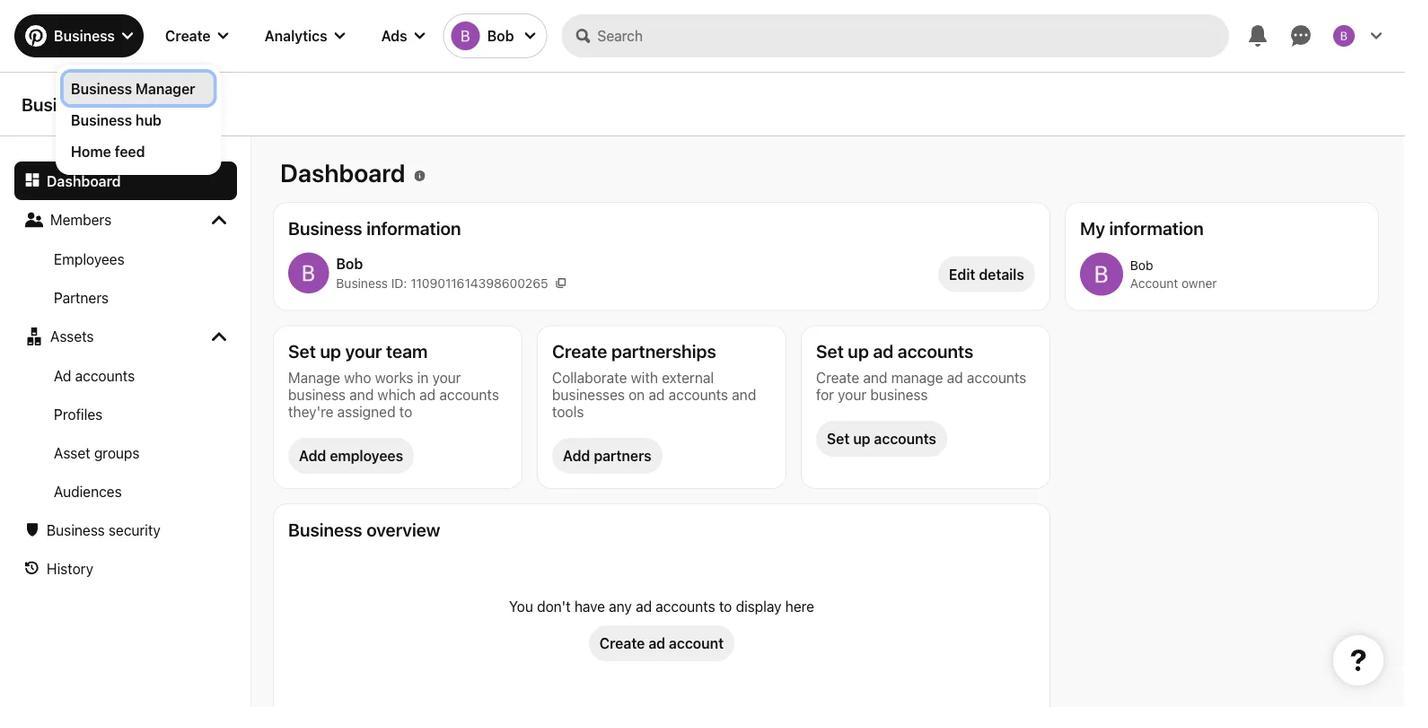Task type: vqa. For each thing, say whether or not it's contained in the screenshot.
curate
no



Task type: describe. For each thing, give the bounding box(es) containing it.
business inside set up ad accounts create and manage ad accounts for your business
[[870, 386, 928, 403]]

business id: 1109011614398600265
[[336, 275, 548, 290]]

bob inside bob account owner
[[1130, 258, 1153, 272]]

accounts up account
[[656, 598, 715, 615]]

business inside button
[[47, 522, 105, 539]]

business inside 'set up your team manage who works in your business and which ad accounts they're assigned to'
[[288, 386, 346, 403]]

and inside set up ad accounts create and manage ad accounts for your business
[[863, 369, 887, 386]]

information for business information
[[367, 217, 461, 238]]

hub
[[136, 111, 162, 128]]

ad inside 'set up your team manage who works in your business and which ad accounts they're assigned to'
[[420, 386, 436, 403]]

partners
[[54, 289, 109, 306]]

dashboard button
[[14, 162, 237, 200]]

which
[[378, 386, 416, 403]]

here
[[785, 598, 814, 615]]

business badge dropdown menu button image
[[122, 31, 133, 41]]

business hub link
[[71, 110, 206, 130]]

manager inside menu item
[[136, 80, 195, 97]]

accounts inside button
[[75, 367, 135, 384]]

for
[[816, 386, 834, 403]]

account
[[1130, 276, 1178, 291]]

they're
[[288, 403, 334, 420]]

set up ad accounts create and manage ad accounts for your business
[[816, 341, 1027, 403]]

pinterest image
[[25, 25, 47, 47]]

you
[[509, 598, 533, 615]]

business overview
[[288, 519, 440, 540]]

dashboard image
[[25, 173, 40, 187]]

0 horizontal spatial your
[[345, 341, 382, 362]]

business hub
[[71, 111, 162, 128]]

manage
[[891, 369, 943, 386]]

primary navigation header navigation
[[11, 4, 1394, 175]]

owner
[[1182, 276, 1217, 291]]

in
[[417, 369, 429, 386]]

add employees
[[299, 448, 403, 465]]

partners button
[[14, 278, 237, 317]]

create ad account
[[600, 635, 724, 652]]

manage
[[288, 369, 340, 386]]

edit details button
[[938, 256, 1035, 292]]

1 horizontal spatial your
[[432, 369, 461, 386]]

to inside 'set up your team manage who works in your business and which ad accounts they're assigned to'
[[399, 403, 412, 420]]

set up your team manage who works in your business and which ad accounts they're assigned to
[[288, 341, 499, 420]]

on
[[629, 386, 645, 403]]

security image
[[25, 523, 40, 538]]

groups
[[94, 444, 140, 461]]

up for accounts
[[853, 431, 871, 448]]

business manager up home
[[22, 94, 173, 115]]

ads
[[381, 27, 407, 44]]

business security button
[[14, 511, 237, 549]]

0 horizontal spatial bob image
[[288, 253, 329, 293]]

bob button
[[444, 14, 546, 57]]

ad accounts
[[54, 367, 135, 384]]

overview
[[367, 519, 440, 540]]

bob image inside button
[[451, 22, 480, 50]]

create button
[[151, 14, 243, 57]]

1109011614398600265
[[411, 275, 548, 290]]

bob inside button
[[487, 27, 514, 44]]

asset
[[54, 444, 90, 461]]

up for ad
[[848, 341, 869, 362]]

search icon image
[[576, 29, 590, 43]]

business inside menu item
[[71, 80, 132, 97]]

business manager inside menu item
[[71, 80, 195, 97]]

business manager menu item
[[64, 73, 213, 104]]

ads button
[[367, 14, 440, 57]]

ad up manage
[[873, 341, 894, 362]]

history
[[47, 560, 93, 577]]

0 horizontal spatial bob
[[336, 255, 363, 272]]

1 horizontal spatial dashboard
[[280, 158, 405, 188]]

and inside 'set up your team manage who works in your business and which ad accounts they're assigned to'
[[349, 386, 374, 403]]

business information
[[288, 217, 461, 238]]

accounts inside button
[[874, 431, 936, 448]]

set for set up your team
[[288, 341, 316, 362]]

employees button
[[14, 240, 237, 278]]

edit
[[949, 266, 975, 283]]

assets image
[[25, 328, 43, 346]]

create for create partnerships collaborate with external businesses on ad accounts and tools
[[552, 341, 607, 362]]

add for collaborate
[[563, 448, 590, 465]]

set inside set up accounts button
[[827, 431, 850, 448]]

businesses
[[552, 386, 625, 403]]

up for your
[[320, 341, 341, 362]]

security
[[109, 522, 161, 539]]

create partnerships collaborate with external businesses on ad accounts and tools
[[552, 341, 756, 420]]

accounts inside create partnerships collaborate with external businesses on ad accounts and tools
[[669, 386, 728, 403]]



Task type: locate. For each thing, give the bounding box(es) containing it.
set up for
[[816, 341, 844, 362]]

employees
[[54, 251, 124, 268]]

create inside popup button
[[165, 27, 211, 44]]

analytics
[[265, 27, 327, 44]]

business
[[54, 27, 115, 44], [71, 80, 132, 97], [22, 94, 96, 115], [71, 111, 132, 128], [288, 217, 362, 238], [336, 275, 388, 290], [288, 519, 362, 540], [47, 522, 105, 539]]

1 horizontal spatial bob image
[[1080, 253, 1123, 296]]

add down they're on the left bottom of page
[[299, 448, 326, 465]]

don't
[[537, 598, 571, 615]]

2 information from the left
[[1109, 217, 1204, 238]]

2 more sections image from the top
[[212, 330, 226, 344]]

my information
[[1080, 217, 1204, 238]]

accounts up manage
[[898, 341, 974, 362]]

2 horizontal spatial your
[[838, 386, 867, 403]]

bob down business information on the left of page
[[336, 255, 363, 272]]

display
[[736, 598, 782, 615]]

dashboard inside button
[[47, 172, 121, 189]]

1 business from the left
[[288, 386, 346, 403]]

1 horizontal spatial add
[[563, 448, 590, 465]]

people image
[[25, 211, 43, 229]]

0 horizontal spatial bob image
[[451, 22, 480, 50]]

add partners
[[563, 448, 652, 465]]

home
[[71, 143, 111, 160]]

more sections image for employees
[[212, 213, 226, 227]]

0 horizontal spatial to
[[399, 403, 412, 420]]

add down tools
[[563, 448, 590, 465]]

business manager link
[[71, 78, 206, 99]]

your right in
[[432, 369, 461, 386]]

ad right which
[[420, 386, 436, 403]]

ad accounts button
[[14, 356, 237, 395]]

external
[[662, 369, 714, 386]]

and left manage
[[863, 369, 887, 386]]

dashboard down home
[[47, 172, 121, 189]]

employees
[[330, 448, 403, 465]]

have
[[575, 598, 605, 615]]

you don't have any ad accounts to display here
[[509, 598, 814, 615]]

1 add from the left
[[299, 448, 326, 465]]

audiences button
[[14, 472, 237, 511]]

asset groups
[[54, 444, 140, 461]]

business
[[288, 386, 346, 403], [870, 386, 928, 403]]

set
[[288, 341, 316, 362], [816, 341, 844, 362], [827, 431, 850, 448]]

accounts
[[898, 341, 974, 362], [75, 367, 135, 384], [967, 369, 1027, 386], [439, 386, 499, 403], [669, 386, 728, 403], [874, 431, 936, 448], [656, 598, 715, 615]]

your inside set up ad accounts create and manage ad accounts for your business
[[838, 386, 867, 403]]

account
[[669, 635, 724, 652]]

add employees button
[[288, 438, 414, 474]]

bob up account on the right top of page
[[1130, 258, 1153, 272]]

asset groups button
[[14, 434, 237, 472]]

accounts inside 'set up your team manage who works in your business and which ad accounts they're assigned to'
[[439, 386, 499, 403]]

assets button
[[14, 317, 237, 356]]

create ad account button
[[589, 626, 735, 662]]

collaborate
[[552, 369, 627, 386]]

and
[[863, 369, 887, 386], [349, 386, 374, 403], [732, 386, 756, 403]]

bob left account switcher arrow icon at the top left of page
[[487, 27, 514, 44]]

1 vertical spatial bob image
[[1080, 253, 1123, 296]]

accounts down "partnerships"
[[669, 386, 728, 403]]

up inside button
[[853, 431, 871, 448]]

bob image right ads dropdown button
[[451, 22, 480, 50]]

0 horizontal spatial information
[[367, 217, 461, 238]]

bob account owner
[[1130, 258, 1217, 291]]

account switcher arrow icon image
[[525, 31, 536, 41]]

any
[[609, 598, 632, 615]]

1 horizontal spatial bob image
[[1333, 25, 1355, 47]]

details
[[979, 266, 1024, 283]]

ad inside create partnerships collaborate with external businesses on ad accounts and tools
[[649, 386, 665, 403]]

1 vertical spatial more sections image
[[212, 330, 226, 344]]

1 horizontal spatial to
[[719, 598, 732, 615]]

1 horizontal spatial bob
[[487, 27, 514, 44]]

who
[[344, 369, 371, 386]]

set for set up ad accounts
[[816, 341, 844, 362]]

set inside 'set up your team manage who works in your business and which ad accounts they're assigned to'
[[288, 341, 316, 362]]

add partners button
[[552, 438, 662, 474]]

0 vertical spatial bob image
[[1333, 25, 1355, 47]]

with
[[631, 369, 658, 386]]

ad
[[873, 341, 894, 362], [947, 369, 963, 386], [420, 386, 436, 403], [649, 386, 665, 403], [636, 598, 652, 615], [649, 635, 665, 652]]

edit details
[[949, 266, 1024, 283]]

0 horizontal spatial business
[[288, 386, 346, 403]]

0 vertical spatial to
[[399, 403, 412, 420]]

1 information from the left
[[367, 217, 461, 238]]

feed
[[115, 143, 145, 160]]

audiences
[[54, 483, 122, 500]]

set down for
[[827, 431, 850, 448]]

id:
[[391, 275, 407, 290]]

create inside create partnerships collaborate with external businesses on ad accounts and tools
[[552, 341, 607, 362]]

ad right on
[[649, 386, 665, 403]]

up inside 'set up your team manage who works in your business and which ad accounts they're assigned to'
[[320, 341, 341, 362]]

accounts right ad
[[75, 367, 135, 384]]

and left which
[[349, 386, 374, 403]]

create down 'any'
[[600, 635, 645, 652]]

create inside set up ad accounts create and manage ad accounts for your business
[[816, 369, 859, 386]]

ad right 'any'
[[636, 598, 652, 615]]

0 horizontal spatial add
[[299, 448, 326, 465]]

business security
[[47, 522, 161, 539]]

1 horizontal spatial and
[[732, 386, 756, 403]]

create for create
[[165, 27, 211, 44]]

to left display
[[719, 598, 732, 615]]

bob image down my
[[1080, 253, 1123, 296]]

create for create ad account
[[600, 635, 645, 652]]

create up collaborate
[[552, 341, 607, 362]]

home feed link
[[71, 141, 206, 162]]

set up accounts button
[[816, 421, 947, 457]]

information
[[367, 217, 461, 238], [1109, 217, 1204, 238]]

dashboard up business information on the left of page
[[280, 158, 405, 188]]

information up bob account owner
[[1109, 217, 1204, 238]]

to down works
[[399, 403, 412, 420]]

profiles
[[54, 406, 103, 423]]

home feed
[[71, 143, 145, 160]]

partners
[[594, 448, 652, 465]]

history image
[[25, 562, 40, 576]]

assets
[[50, 328, 94, 345]]

add for your
[[299, 448, 326, 465]]

business up add employees
[[288, 386, 346, 403]]

your
[[345, 341, 382, 362], [432, 369, 461, 386], [838, 386, 867, 403]]

0 horizontal spatial and
[[349, 386, 374, 403]]

ad
[[54, 367, 71, 384]]

your up who
[[345, 341, 382, 362]]

ad inside 'create ad account' 'button'
[[649, 635, 665, 652]]

more sections image
[[212, 213, 226, 227], [212, 330, 226, 344]]

accounts right manage
[[967, 369, 1027, 386]]

create inside 'button'
[[600, 635, 645, 652]]

information for my information
[[1109, 217, 1204, 238]]

business manager
[[71, 80, 195, 97], [22, 94, 173, 115]]

1 more sections image from the top
[[212, 213, 226, 227]]

works
[[375, 369, 413, 386]]

bob image inside primary navigation header navigation
[[1333, 25, 1355, 47]]

ad right manage
[[947, 369, 963, 386]]

add inside add employees "button"
[[299, 448, 326, 465]]

profiles button
[[14, 395, 237, 434]]

bob image
[[451, 22, 480, 50], [1080, 253, 1123, 296]]

more sections image for ad accounts
[[212, 330, 226, 344]]

ad down you don't have any ad accounts to display here
[[649, 635, 665, 652]]

2 business from the left
[[870, 386, 928, 403]]

set up accounts
[[827, 431, 936, 448]]

create up set up accounts button
[[816, 369, 859, 386]]

to
[[399, 403, 412, 420], [719, 598, 732, 615]]

and inside create partnerships collaborate with external businesses on ad accounts and tools
[[732, 386, 756, 403]]

Search text field
[[597, 14, 1229, 57]]

your right for
[[838, 386, 867, 403]]

analytics button
[[250, 14, 360, 57]]

set up manage
[[288, 341, 316, 362]]

create right business badge dropdown menu button icon
[[165, 27, 211, 44]]

add inside add partners button
[[563, 448, 590, 465]]

bob
[[487, 27, 514, 44], [336, 255, 363, 272], [1130, 258, 1153, 272]]

create
[[165, 27, 211, 44], [552, 341, 607, 362], [816, 369, 859, 386], [600, 635, 645, 652]]

members button
[[14, 200, 237, 240]]

partnerships
[[611, 341, 716, 362]]

up inside set up ad accounts create and manage ad accounts for your business
[[848, 341, 869, 362]]

set inside set up ad accounts create and manage ad accounts for your business
[[816, 341, 844, 362]]

business up set up accounts button
[[870, 386, 928, 403]]

accounts down manage
[[874, 431, 936, 448]]

2 horizontal spatial bob
[[1130, 258, 1153, 272]]

0 horizontal spatial dashboard
[[47, 172, 121, 189]]

and right external on the bottom of the page
[[732, 386, 756, 403]]

assigned
[[337, 403, 396, 420]]

2 add from the left
[[563, 448, 590, 465]]

members
[[50, 211, 111, 228]]

accounts right in
[[439, 386, 499, 403]]

business manager up business hub link
[[71, 80, 195, 97]]

0 vertical spatial more sections image
[[212, 213, 226, 227]]

my
[[1080, 217, 1105, 238]]

1 vertical spatial bob image
[[288, 253, 329, 293]]

1 horizontal spatial information
[[1109, 217, 1204, 238]]

2 horizontal spatial and
[[863, 369, 887, 386]]

manager
[[136, 80, 195, 97], [100, 94, 173, 115]]

team
[[386, 341, 428, 362]]

1 horizontal spatial business
[[870, 386, 928, 403]]

1 vertical spatial to
[[719, 598, 732, 615]]

tools
[[552, 403, 584, 420]]

0 vertical spatial bob image
[[451, 22, 480, 50]]

history button
[[14, 549, 237, 588]]

up
[[320, 341, 341, 362], [848, 341, 869, 362], [853, 431, 871, 448]]

bob image
[[1333, 25, 1355, 47], [288, 253, 329, 293]]

information up id:
[[367, 217, 461, 238]]



